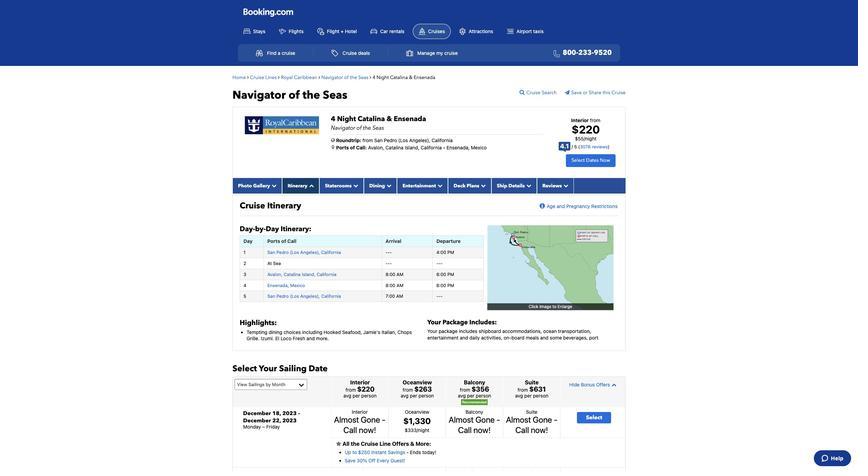 Task type: locate. For each thing, give the bounding box(es) containing it.
3 almost from the left
[[506, 415, 531, 424]]

chevron down image left ship
[[480, 183, 486, 188]]

almost inside suite almost gone - call now!
[[506, 415, 531, 424]]

2 horizontal spatial almost
[[506, 415, 531, 424]]

almost down recommended image
[[449, 415, 474, 424]]

per up recommended image
[[467, 393, 475, 399]]

almost inside balcony almost gone - call now!
[[449, 415, 474, 424]]

- inside suite almost gone - call now!
[[554, 415, 558, 424]]

& inside 4 night catalina & ensenada navigator of the seas
[[387, 114, 392, 123]]

balcony inside balcony almost gone - call now!
[[466, 409, 484, 415]]

manage
[[418, 50, 435, 56]]

1 pm from the top
[[448, 249, 454, 255]]

---
[[386, 249, 392, 255], [386, 260, 392, 266], [437, 260, 443, 266], [437, 293, 443, 299]]

dining
[[369, 182, 385, 189]]

avg inside interior from $220 avg per person
[[344, 393, 352, 399]]

balcony for $356
[[464, 379, 485, 386]]

tempting
[[247, 329, 268, 335]]

4 avg from the left
[[515, 393, 523, 399]]

4 person from the left
[[533, 393, 549, 399]]

2 chevron down image from the left
[[562, 183, 569, 188]]

0 horizontal spatial chevron down image
[[436, 183, 443, 188]]

not up 'beverages.'
[[487, 341, 494, 347]]

chevron down image for dining
[[385, 183, 392, 188]]

day up 1
[[244, 238, 253, 244]]

chevron down image inside dining dropdown button
[[385, 183, 392, 188]]

avg
[[344, 393, 352, 399], [401, 393, 409, 399], [458, 393, 466, 399], [515, 393, 523, 399]]

from right interior
[[590, 117, 601, 123]]

seas inside 4 night catalina & ensenada navigator of the seas
[[373, 124, 384, 132]]

almost for suite almost gone - call now!
[[506, 415, 531, 424]]

angeles), up avalon, catalina island, california
[[300, 249, 320, 255]]

4 inside 4 night catalina & ensenada navigator of the seas
[[331, 114, 336, 123]]

offers up savings
[[392, 441, 409, 447]]

1 horizontal spatial –
[[298, 410, 300, 417]]

2 horizontal spatial seas
[[373, 124, 384, 132]]

avg for $356
[[458, 393, 466, 399]]

0 vertical spatial not
[[487, 341, 494, 347]]

navigator of the seas link
[[322, 74, 370, 81]]

0 horizontal spatial –
[[262, 424, 265, 430]]

1 avg from the left
[[344, 393, 352, 399]]

person for $263
[[419, 393, 434, 399]]

person inside "suite from $631 avg per person"
[[533, 393, 549, 399]]

manage my cruise
[[418, 50, 458, 56]]

seas
[[358, 74, 369, 81], [323, 88, 348, 103], [373, 124, 384, 132]]

0 horizontal spatial now!
[[359, 425, 376, 435]]

more. down hooked on the bottom of page
[[316, 336, 329, 341]]

3 now! from the left
[[531, 425, 548, 435]]

angeles), for 1
[[300, 249, 320, 255]]

& for 4 night catalina & ensenada navigator of the seas
[[387, 114, 392, 123]]

ensenada inside 4 night catalina & ensenada navigator of the seas
[[394, 114, 426, 123]]

0 vertical spatial suite
[[525, 379, 539, 386]]

interior almost gone - call now!
[[334, 409, 386, 435]]

off
[[369, 457, 376, 463]]

san pedro (los angeles), california down ensenada, mexico link
[[268, 293, 341, 299]]

night inside 4 night catalina & ensenada navigator of the seas
[[337, 114, 356, 123]]

offers right bonus at bottom right
[[596, 382, 610, 387]]

2 vertical spatial 4
[[244, 282, 247, 288]]

gone inside suite almost gone - call now!
[[533, 415, 552, 424]]

the inside sailing list element
[[351, 441, 360, 447]]

1 vertical spatial navigator of the seas
[[233, 88, 348, 103]]

ensenada up roundtrip: from san pedro (los angeles), california
[[394, 114, 426, 123]]

chevron up image for itinerary
[[308, 183, 314, 188]]

by-
[[255, 224, 266, 234]]

1 vertical spatial or
[[451, 347, 456, 353]]

gone down recommended image
[[476, 415, 495, 424]]

avg inside the balcony from $356 avg per person
[[458, 393, 466, 399]]

pm
[[448, 249, 454, 255], [448, 271, 454, 277], [448, 282, 454, 288]]

avg inside "suite from $631 avg per person"
[[515, 393, 523, 399]]

cruise right a
[[282, 50, 295, 56]]

navigator right caribbean
[[322, 74, 343, 81]]

2 vertical spatial san
[[268, 293, 275, 299]]

avg inside oceanview from $263 avg per person
[[401, 393, 409, 399]]

angle right image right caribbean
[[319, 75, 320, 80]]

0 vertical spatial select
[[572, 157, 585, 164]]

san pedro (los angeles), california
[[268, 249, 341, 255], [268, 293, 341, 299]]

2 horizontal spatial select
[[586, 414, 603, 421]]

ship
[[497, 182, 508, 189]]

0 vertical spatial pedro
[[384, 137, 397, 143]]

0 horizontal spatial ports
[[268, 238, 280, 244]]

1 gone from the left
[[361, 415, 380, 424]]

save or share this cruise
[[572, 89, 626, 96]]

from for suite from $631 avg per person
[[518, 387, 528, 393]]

0 vertical spatial navigator of the seas
[[322, 74, 369, 81]]

san pedro (los angeles), california for 1
[[268, 249, 341, 255]]

reviews button
[[537, 178, 574, 194]]

1 vertical spatial (los
[[290, 249, 299, 255]]

2 angle right image from the left
[[319, 75, 320, 80]]

stays
[[253, 28, 266, 34]]

1 vertical spatial interior
[[352, 409, 368, 415]]

0 horizontal spatial chevron up image
[[308, 183, 314, 188]]

per inside oceanview from $263 avg per person
[[410, 393, 418, 399]]

4 per from the left
[[525, 393, 532, 399]]

gratuities,
[[428, 347, 450, 353]]

1 8:00 from the top
[[386, 271, 396, 277]]

from left $356
[[460, 387, 471, 393]]

2 8:00 from the top
[[386, 282, 396, 288]]

2 san pedro (los angeles), california link from the top
[[268, 293, 341, 299]]

(los down ports of call
[[290, 249, 299, 255]]

2 vertical spatial angeles),
[[300, 293, 320, 299]]

travel menu navigation
[[238, 44, 620, 62]]

oceanview inside oceanview $1,330 $333 / night
[[405, 409, 430, 415]]

line
[[380, 441, 391, 447]]

royal caribbean image
[[245, 116, 319, 134]]

navigator inside 4 night catalina & ensenada navigator of the seas
[[331, 124, 355, 132]]

photo gallery
[[238, 182, 270, 189]]

island, up ensenada, mexico
[[302, 271, 316, 277]]

1 vertical spatial angeles),
[[300, 249, 320, 255]]

more.
[[316, 336, 329, 341], [456, 341, 469, 347]]

(los
[[399, 137, 408, 143], [290, 249, 299, 255], [290, 293, 299, 299]]

0 vertical spatial pm
[[448, 249, 454, 255]]

ports for ports of call: avalon, catalina island, california • ensenada, mexico
[[336, 144, 349, 150]]

navigator down cruise lines
[[233, 88, 286, 103]]

expenses,
[[574, 341, 596, 347]]

1 horizontal spatial /
[[572, 144, 573, 149]]

now! inside balcony almost gone - call now!
[[474, 425, 491, 435]]

avg for $263
[[401, 393, 409, 399]]

san pedro (los angeles), california link for 1
[[268, 249, 341, 255]]

ports for ports of call
[[268, 238, 280, 244]]

1 horizontal spatial ensenada,
[[447, 144, 470, 150]]

chevron down image
[[436, 183, 443, 188], [562, 183, 569, 188]]

& for 4 night catalina & ensenada
[[409, 74, 413, 81]]

call inside balcony almost gone - call now!
[[458, 425, 472, 435]]

sailing list element
[[233, 407, 626, 471]]

select inside "link"
[[572, 157, 585, 164]]

angeles), up ports of call: avalon, catalina island, california • ensenada, mexico
[[409, 137, 431, 143]]

balcony down recommended image
[[466, 409, 484, 415]]

2 gone from the left
[[476, 415, 495, 424]]

0 vertical spatial or
[[583, 89, 588, 96]]

5 chevron down image from the left
[[525, 183, 532, 188]]

/ down $1,330
[[417, 427, 418, 433]]

chevron down image for deck plans
[[480, 183, 486, 188]]

or
[[583, 89, 588, 96], [451, 347, 456, 353]]

ports of call: avalon, catalina island, california • ensenada, mexico
[[336, 144, 487, 150]]

highlights:
[[240, 318, 277, 328]]

select your sailing date
[[233, 363, 328, 374]]

loco
[[281, 336, 292, 341]]

from for interior from $220 avg per person
[[346, 387, 356, 393]]

navigator of the seas down royal at left top
[[233, 88, 348, 103]]

suite inside suite almost gone - call now!
[[526, 409, 538, 415]]

chevron down image inside reviews "dropdown button"
[[562, 183, 569, 188]]

0 vertical spatial $220
[[572, 123, 600, 136]]

& up roundtrip: from san pedro (los angeles), california
[[387, 114, 392, 123]]

– right 18, at bottom left
[[298, 410, 300, 417]]

not right are
[[575, 347, 582, 353]]

itinerary
[[288, 182, 308, 189], [267, 200, 301, 211]]

month
[[272, 382, 286, 387]]

chevron down image left entertainment
[[385, 183, 392, 188]]

suite for gone
[[526, 409, 538, 415]]

1 vertical spatial island,
[[302, 271, 316, 277]]

1 horizontal spatial seas
[[358, 74, 369, 81]]

4 for 4
[[244, 282, 247, 288]]

of up roundtrip:
[[357, 124, 362, 132]]

0 vertical spatial 4
[[373, 74, 376, 81]]

almost for interior almost gone - call now!
[[334, 415, 359, 424]]

up
[[345, 449, 351, 455]]

seas up roundtrip: from san pedro (los angeles), california
[[373, 124, 384, 132]]

cruise inside dropdown button
[[445, 50, 458, 56]]

2 per from the left
[[410, 393, 418, 399]]

chevron down image inside the deck plans dropdown button
[[480, 183, 486, 188]]

1 horizontal spatial 4
[[331, 114, 336, 123]]

1 per from the left
[[353, 393, 360, 399]]

gone up line
[[361, 415, 380, 424]]

more. inside highlights: tempting dining choices including hooked seafood, jamie's italian, chops grille, izumi, el loco fresh and more.
[[316, 336, 329, 341]]

0 horizontal spatial night
[[337, 114, 356, 123]]

1 horizontal spatial 5
[[575, 144, 577, 149]]

2 6:00 from the top
[[437, 282, 446, 288]]

italian,
[[382, 329, 396, 335]]

1 horizontal spatial gone
[[476, 415, 495, 424]]

chevron down image inside staterooms dropdown button
[[352, 183, 358, 188]]

2 horizontal spatial angle right image
[[370, 75, 372, 80]]

0 horizontal spatial gone
[[361, 415, 380, 424]]

0 vertical spatial 5
[[575, 144, 577, 149]]

1 cruise from the left
[[282, 50, 295, 56]]

night
[[377, 74, 389, 81], [337, 114, 356, 123]]

night
[[586, 136, 597, 141], [418, 427, 430, 433]]

0 horizontal spatial 5
[[244, 293, 246, 299]]

pm for california
[[448, 271, 454, 277]]

0 vertical spatial angeles),
[[409, 137, 431, 143]]

chevron down image up age and pregnancy restrictions "link"
[[562, 183, 569, 188]]

navigator up roundtrip:
[[331, 124, 355, 132]]

gone for interior almost gone - call now!
[[361, 415, 380, 424]]

angeles),
[[409, 137, 431, 143], [300, 249, 320, 255], [300, 293, 320, 299]]

save or share this cruise link
[[565, 89, 626, 96]]

chevron down image left dining
[[352, 183, 358, 188]]

ports down day-by-day itinerary:
[[268, 238, 280, 244]]

recommended image
[[462, 399, 488, 405]]

chevron down image inside photo gallery 'dropdown button'
[[270, 183, 277, 188]]

entertainment button
[[397, 178, 448, 194]]

airport taxis link
[[502, 24, 550, 39]]

2 now! from the left
[[474, 425, 491, 435]]

call:
[[356, 144, 367, 150]]

1 vertical spatial day
[[244, 238, 253, 244]]

meals
[[526, 335, 539, 340]]

0 horizontal spatial avalon,
[[268, 271, 283, 277]]

8:00 am for avalon, catalina island, california
[[386, 271, 404, 277]]

chevron down image for entertainment
[[436, 183, 443, 188]]

star image
[[336, 441, 341, 446]]

more. up alcoholic
[[456, 341, 469, 347]]

angle right image for navigator of the seas
[[370, 75, 372, 80]]

chevron up image inside itinerary dropdown button
[[308, 183, 314, 188]]

rentals
[[390, 28, 405, 34]]

2 vertical spatial am
[[396, 293, 403, 299]]

& down travel menu navigation
[[409, 74, 413, 81]]

chevron down image inside "ship details" dropdown button
[[525, 183, 532, 188]]

ports right map marker icon at the left of page
[[336, 144, 349, 150]]

chevron down image left deck
[[436, 183, 443, 188]]

age and pregnancy restrictions link
[[538, 203, 618, 210]]

1 vertical spatial offers
[[392, 441, 409, 447]]

avg left $263
[[401, 393, 409, 399]]

interior for gone
[[352, 409, 368, 415]]

from inside the balcony from $356 avg per person
[[460, 387, 471, 393]]

0 vertical spatial day
[[266, 224, 279, 234]]

0 vertical spatial &
[[409, 74, 413, 81]]

$1,330
[[404, 416, 431, 426]]

gallery
[[253, 182, 270, 189]]

1 horizontal spatial mexico
[[471, 144, 487, 150]]

6:00 pm for avalon, catalina island, california
[[437, 271, 454, 277]]

night down $1,330
[[418, 427, 430, 433]]

/ inside 4.1 / 5 ( 3076 reviews )
[[572, 144, 573, 149]]

8:00 for avalon, catalina island, california
[[386, 271, 396, 277]]

1 almost from the left
[[334, 415, 359, 424]]

ocean
[[544, 328, 557, 334]]

ensenada,
[[447, 144, 470, 150], [268, 282, 289, 288]]

the down caribbean
[[303, 88, 320, 103]]

select down hide bonus offers link
[[586, 414, 603, 421]]

0 vertical spatial 6:00 pm
[[437, 271, 454, 277]]

1 vertical spatial san pedro (los angeles), california link
[[268, 293, 341, 299]]

1 san pedro (los angeles), california link from the top
[[268, 249, 341, 255]]

cruise down photo gallery
[[240, 200, 265, 211]]

/ inside oceanview $1,330 $333 / night
[[417, 427, 418, 433]]

1 vertical spatial save
[[345, 457, 356, 463]]

2 horizontal spatial /
[[584, 136, 586, 141]]

2 avg from the left
[[401, 393, 409, 399]]

from inside oceanview from $263 avg per person
[[403, 387, 413, 393]]

person up recommended image
[[476, 393, 491, 399]]

2 6:00 pm from the top
[[437, 282, 454, 288]]

$220 for interior from $220 $55 / night
[[572, 123, 600, 136]]

8:00
[[386, 271, 396, 277], [386, 282, 396, 288]]

(los up ports of call: avalon, catalina island, california • ensenada, mexico
[[399, 137, 408, 143]]

save inside up to $250 instant savings -             ends today! save 30% off every guest!
[[345, 457, 356, 463]]

0 vertical spatial interior
[[350, 379, 370, 386]]

san for 1
[[268, 249, 275, 255]]

3 avg from the left
[[458, 393, 466, 399]]

offers inside sailing list element
[[392, 441, 409, 447]]

almost inside interior almost gone - call now!
[[334, 415, 359, 424]]

per up oceanview $1,330 $333 / night
[[410, 393, 418, 399]]

from up interior almost gone - call now!
[[346, 387, 356, 393]]

angle right image down deals
[[370, 75, 372, 80]]

1 horizontal spatial avalon,
[[368, 144, 384, 150]]

0 horizontal spatial $220
[[357, 385, 375, 393]]

chevron up image left the staterooms
[[308, 183, 314, 188]]

4 down the 3 at left bottom
[[244, 282, 247, 288]]

$220 inside the interior from $220 $55 / night
[[572, 123, 600, 136]]

1 8:00 am from the top
[[386, 271, 404, 277]]

0 vertical spatial chevron up image
[[308, 183, 314, 188]]

interior inside interior from $220 avg per person
[[350, 379, 370, 386]]

4
[[373, 74, 376, 81], [331, 114, 336, 123], [244, 282, 247, 288]]

avalon, right call: on the left top of the page
[[368, 144, 384, 150]]

0 vertical spatial ensenada,
[[447, 144, 470, 150]]

1 vertical spatial mexico
[[290, 282, 305, 288]]

2 8:00 am from the top
[[386, 282, 404, 288]]

2 horizontal spatial gone
[[533, 415, 552, 424]]

1 2023 from the top
[[283, 410, 297, 417]]

cruises
[[428, 28, 445, 34]]

per
[[353, 393, 360, 399], [410, 393, 418, 399], [467, 393, 475, 399], [525, 393, 532, 399]]

now! inside suite almost gone - call now!
[[531, 425, 548, 435]]

2 chevron down image from the left
[[352, 183, 358, 188]]

san down 4 night catalina & ensenada navigator of the seas
[[374, 137, 383, 143]]

1 vertical spatial ensenada
[[394, 114, 426, 123]]

from for roundtrip: from san pedro (los angeles), california
[[363, 137, 373, 143]]

day up ports of call
[[266, 224, 279, 234]]

your up by
[[259, 363, 277, 374]]

san pedro (los angeles), california up avalon, catalina island, california
[[268, 249, 341, 255]]

0 vertical spatial san pedro (los angeles), california link
[[268, 249, 341, 255]]

transportation,
[[558, 328, 591, 334]]

charges
[[428, 341, 445, 347]]

your up the package
[[428, 318, 441, 327]]

0 vertical spatial offers
[[596, 382, 610, 387]]

1 now! from the left
[[359, 425, 376, 435]]

ports
[[336, 144, 349, 150], [268, 238, 280, 244]]

almost
[[334, 415, 359, 424], [449, 415, 474, 424], [506, 415, 531, 424]]

select up view in the bottom of the page
[[233, 363, 257, 374]]

avg up interior almost gone - call now!
[[344, 393, 352, 399]]

0 horizontal spatial seas
[[323, 88, 348, 103]]

save down up
[[345, 457, 356, 463]]

cruise left deals
[[343, 50, 357, 56]]

4:00 pm
[[437, 249, 454, 255]]

age and pregnancy restrictions
[[547, 203, 618, 209]]

interior inside interior almost gone - call now!
[[352, 409, 368, 415]]

gone down $631
[[533, 415, 552, 424]]

flight
[[327, 28, 340, 34]]

chevron down image inside entertainment dropdown button
[[436, 183, 443, 188]]

3 per from the left
[[467, 393, 475, 399]]

0 horizontal spatial not
[[487, 341, 494, 347]]

cruise itinerary
[[240, 200, 301, 211]]

paper plane image
[[565, 90, 572, 95]]

2 vertical spatial pm
[[448, 282, 454, 288]]

/ inside the interior from $220 $55 / night
[[584, 136, 586, 141]]

chevron down image
[[270, 183, 277, 188], [352, 183, 358, 188], [385, 183, 392, 188], [480, 183, 486, 188], [525, 183, 532, 188]]

the up the to
[[351, 441, 360, 447]]

roundtrip:
[[336, 137, 362, 143]]

san down ensenada, mexico
[[268, 293, 275, 299]]

chevron down image up cruise itinerary
[[270, 183, 277, 188]]

person inside oceanview from $263 avg per person
[[419, 393, 434, 399]]

call inside suite almost gone - call now!
[[516, 425, 529, 435]]

1 person from the left
[[362, 393, 377, 399]]

per inside "suite from $631 avg per person"
[[525, 393, 532, 399]]

0 horizontal spatial or
[[451, 347, 456, 353]]

december
[[243, 410, 271, 417], [243, 417, 271, 424]]

chevron up image inside hide bonus offers link
[[610, 382, 617, 387]]

cruises link
[[413, 24, 451, 39]]

departure
[[437, 238, 461, 244]]

2 person from the left
[[419, 393, 434, 399]]

1 horizontal spatial island,
[[405, 144, 420, 150]]

december 18, 2023 – december 22, 2023 monday – friday
[[243, 410, 300, 430]]

now! inside interior almost gone - call now!
[[359, 425, 376, 435]]

$220 up 4.1 / 5 ( 3076 reviews )
[[572, 123, 600, 136]]

0 vertical spatial your
[[428, 318, 441, 327]]

chevron up image right bonus at bottom right
[[610, 382, 617, 387]]

chevron up image
[[308, 183, 314, 188], [610, 382, 617, 387]]

0 vertical spatial am
[[397, 271, 404, 277]]

per inside the balcony from $356 avg per person
[[467, 393, 475, 399]]

gone inside balcony almost gone - call now!
[[476, 415, 495, 424]]

0 horizontal spatial night
[[418, 427, 430, 433]]

shipboard
[[479, 328, 501, 334]]

1 horizontal spatial select
[[572, 157, 585, 164]]

5 inside 4.1 / 5 ( 3076 reviews )
[[575, 144, 577, 149]]

1 horizontal spatial night
[[586, 136, 597, 141]]

0 horizontal spatial cruise
[[282, 50, 295, 56]]

4 up globe image
[[331, 114, 336, 123]]

1 chevron down image from the left
[[436, 183, 443, 188]]

1 horizontal spatial chevron down image
[[562, 183, 569, 188]]

1 vertical spatial 8:00
[[386, 282, 396, 288]]

2 horizontal spatial now!
[[531, 425, 548, 435]]

0 vertical spatial balcony
[[464, 379, 485, 386]]

balcony inside the balcony from $356 avg per person
[[464, 379, 485, 386]]

angle right image
[[247, 75, 249, 80], [319, 75, 320, 80], [370, 75, 372, 80]]

cruise right this
[[612, 89, 626, 96]]

$631
[[530, 385, 546, 393]]

san pedro (los angeles), california link down ensenada, mexico link
[[268, 293, 341, 299]]

save
[[572, 89, 582, 96], [345, 457, 356, 463]]

angeles), down avalon, catalina island, california link
[[300, 293, 320, 299]]

person up interior almost gone - call now!
[[362, 393, 377, 399]]

2 san pedro (los angeles), california from the top
[[268, 293, 341, 299]]

more:
[[416, 441, 431, 447]]

4 chevron down image from the left
[[480, 183, 486, 188]]

your up entertainment
[[428, 328, 438, 334]]

sea
[[273, 260, 281, 266]]

almost up all
[[334, 415, 359, 424]]

0 horizontal spatial angle right image
[[247, 75, 249, 80]]

pedro
[[384, 137, 397, 143], [277, 249, 289, 255], [277, 293, 289, 299]]

avg up recommended image
[[458, 393, 466, 399]]

balcony up recommended image
[[464, 379, 485, 386]]

or inside the your package includes: your package includes shipboard accommodations, ocean transportation, entertainment and daily activities, on-board meals and some beverages, port charges and more. it does not include shore excursions, personal expenses, gratuities, or alcoholic beverages. government fees and taxes are not included.
[[451, 347, 456, 353]]

chevron down image for photo gallery
[[270, 183, 277, 188]]

1 horizontal spatial offers
[[596, 382, 610, 387]]

1 vertical spatial 5
[[244, 293, 246, 299]]

2023
[[283, 410, 297, 417], [283, 417, 297, 424]]

suite inside "suite from $631 avg per person"
[[525, 379, 539, 386]]

& inside sailing list element
[[411, 441, 415, 447]]

government
[[504, 347, 532, 353]]

cruise inside cruise deals link
[[343, 50, 357, 56]]

person inside the balcony from $356 avg per person
[[476, 393, 491, 399]]

angle right image right the home link
[[247, 75, 249, 80]]

taxes
[[553, 347, 565, 353]]

0 horizontal spatial /
[[417, 427, 418, 433]]

grille,
[[247, 336, 260, 341]]

night for 4 night catalina & ensenada navigator of the seas
[[337, 114, 356, 123]]

navigator of the seas down cruise deals link
[[322, 74, 369, 81]]

1 6:00 from the top
[[437, 271, 446, 277]]

person for $631
[[533, 393, 549, 399]]

search image
[[520, 89, 527, 95]]

0 vertical spatial 6:00
[[437, 271, 446, 277]]

save left share
[[572, 89, 582, 96]]

5 left (
[[575, 144, 577, 149]]

of inside 4 night catalina & ensenada navigator of the seas
[[357, 124, 362, 132]]

2 pm from the top
[[448, 271, 454, 277]]

& up the ends
[[411, 441, 415, 447]]

/ left (
[[572, 144, 573, 149]]

call
[[288, 238, 297, 244], [344, 425, 357, 435], [458, 425, 472, 435], [516, 425, 529, 435]]

0 vertical spatial 8:00 am
[[386, 271, 404, 277]]

from inside the interior from $220 $55 / night
[[590, 117, 601, 123]]

2 almost from the left
[[449, 415, 474, 424]]

this
[[603, 89, 611, 96]]

per up interior almost gone - call now!
[[353, 393, 360, 399]]

1 vertical spatial san
[[268, 249, 275, 255]]

select inside sailing list element
[[586, 414, 603, 421]]

almost for balcony almost gone - call now!
[[449, 415, 474, 424]]

suite
[[525, 379, 539, 386], [526, 409, 538, 415]]

and down including
[[307, 336, 315, 341]]

chops
[[398, 329, 412, 335]]

night for 4 night catalina & ensenada
[[377, 74, 389, 81]]

1 angle right image from the left
[[247, 75, 249, 80]]

1 vertical spatial night
[[418, 427, 430, 433]]

gone inside interior almost gone - call now!
[[361, 415, 380, 424]]

1 vertical spatial itinerary
[[267, 200, 301, 211]]

1 horizontal spatial cruise
[[445, 50, 458, 56]]

2 cruise from the left
[[445, 50, 458, 56]]

select down (
[[572, 157, 585, 164]]

per inside interior from $220 avg per person
[[353, 393, 360, 399]]

1 san pedro (los angeles), california from the top
[[268, 249, 341, 255]]

3 person from the left
[[476, 393, 491, 399]]

cruise up up to $250 instant savings link
[[361, 441, 378, 447]]

5
[[575, 144, 577, 149], [244, 293, 246, 299]]

oceanview inside oceanview from $263 avg per person
[[403, 379, 432, 386]]

3 angle right image from the left
[[370, 75, 372, 80]]

person for $220
[[362, 393, 377, 399]]

$220 inside interior from $220 avg per person
[[357, 385, 375, 393]]

1 chevron down image from the left
[[270, 183, 277, 188]]

from inside interior from $220 avg per person
[[346, 387, 356, 393]]

person
[[362, 393, 377, 399], [419, 393, 434, 399], [476, 393, 491, 399], [533, 393, 549, 399]]

0 vertical spatial ports
[[336, 144, 349, 150]]

pedro down 4 night catalina & ensenada navigator of the seas
[[384, 137, 397, 143]]

san up at
[[268, 249, 275, 255]]

call inside interior almost gone - call now!
[[344, 425, 357, 435]]

0 horizontal spatial island,
[[302, 271, 316, 277]]

2 vertical spatial &
[[411, 441, 415, 447]]

1 horizontal spatial chevron up image
[[610, 382, 617, 387]]

gone for suite almost gone - call now!
[[533, 415, 552, 424]]

1 6:00 pm from the top
[[437, 271, 454, 277]]

0 horizontal spatial 4
[[244, 282, 247, 288]]

angle right image for royal caribbean
[[319, 75, 320, 80]]

entertainment
[[403, 182, 436, 189]]

from inside "suite from $631 avg per person"
[[518, 387, 528, 393]]

avalon, down at sea at the bottom left of page
[[268, 271, 283, 277]]

2023 right 18, at bottom left
[[283, 410, 297, 417]]

3 chevron down image from the left
[[385, 183, 392, 188]]

package
[[439, 328, 458, 334]]

date
[[309, 363, 328, 374]]

now!
[[359, 425, 376, 435], [474, 425, 491, 435], [531, 425, 548, 435]]

2 horizontal spatial 4
[[373, 74, 376, 81]]

4.1
[[561, 143, 569, 150]]

person inside interior from $220 avg per person
[[362, 393, 377, 399]]

reviews
[[592, 144, 608, 149]]

1 vertical spatial pm
[[448, 271, 454, 277]]

0 vertical spatial san pedro (los angeles), california
[[268, 249, 341, 255]]

3 gone from the left
[[533, 415, 552, 424]]

cruise inside "link"
[[282, 50, 295, 56]]

or left share
[[583, 89, 588, 96]]

6:00 pm for ensenada, mexico
[[437, 282, 454, 288]]

am for angeles),
[[396, 293, 403, 299]]

pm for angeles),
[[448, 249, 454, 255]]

itinerary up day-by-day itinerary:
[[267, 200, 301, 211]]

pedro down ensenada, mexico
[[277, 293, 289, 299]]



Task type: describe. For each thing, give the bounding box(es) containing it.
flight + hotel
[[327, 28, 357, 34]]

fees
[[533, 347, 542, 353]]

deck plans button
[[448, 178, 492, 194]]

catalina inside 4 night catalina & ensenada navigator of the seas
[[358, 114, 385, 123]]

chevron down image for ship details
[[525, 183, 532, 188]]

deck
[[454, 182, 466, 189]]

day-
[[240, 224, 255, 234]]

includes
[[459, 328, 478, 334]]

am for california
[[397, 271, 404, 277]]

excursions,
[[527, 341, 552, 347]]

airport
[[517, 28, 532, 34]]

fresh
[[293, 336, 305, 341]]

chevron down image for reviews
[[562, 183, 569, 188]]

the inside 4 night catalina & ensenada navigator of the seas
[[363, 124, 371, 132]]

san pedro (los angeles), california for 5
[[268, 293, 341, 299]]

cruise for cruise lines
[[250, 74, 264, 81]]

800-233-9520
[[563, 48, 612, 57]]

balcony from $356 avg per person
[[458, 379, 491, 399]]

1 horizontal spatial day
[[266, 224, 279, 234]]

now
[[600, 157, 611, 164]]

select for dates
[[572, 157, 585, 164]]

now! for interior almost gone - call now!
[[359, 425, 376, 435]]

my
[[437, 50, 443, 56]]

cruise for cruise search
[[527, 89, 541, 96]]

0 vertical spatial –
[[298, 410, 300, 417]]

more. inside the your package includes: your package includes shipboard accommodations, ocean transportation, entertainment and daily activities, on-board meals and some beverages, port charges and more. it does not include shore excursions, personal expenses, gratuities, or alcoholic beverages. government fees and taxes are not included.
[[456, 341, 469, 347]]

1 horizontal spatial not
[[575, 347, 582, 353]]

a
[[278, 50, 281, 56]]

included.
[[583, 347, 604, 353]]

info circle image
[[538, 203, 547, 210]]

1 december from the top
[[243, 410, 271, 417]]

(los for 5
[[290, 293, 299, 299]]

cruise inside sailing list element
[[361, 441, 378, 447]]

from for balcony from $356 avg per person
[[460, 387, 471, 393]]

0 vertical spatial navigator
[[322, 74, 343, 81]]

pedro for 1
[[277, 249, 289, 255]]

friday
[[266, 424, 280, 430]]

interior
[[571, 117, 589, 123]]

ports of call
[[268, 238, 297, 244]]

800-
[[563, 48, 579, 57]]

per for $220
[[353, 393, 360, 399]]

chevron down image for staterooms
[[352, 183, 358, 188]]

cruise lines
[[250, 74, 277, 81]]

from for interior from $220 $55 / night
[[590, 117, 601, 123]]

cruise deals link
[[324, 46, 378, 60]]

package
[[443, 318, 468, 327]]

oceanview for from
[[403, 379, 432, 386]]

3 pm from the top
[[448, 282, 454, 288]]

the down cruise deals link
[[350, 74, 357, 81]]

ensenada for 4 night catalina & ensenada
[[414, 74, 436, 81]]

avg for $220
[[344, 393, 352, 399]]

san pedro (los angeles), california link for 5
[[268, 293, 341, 299]]

cruise for cruise deals
[[343, 50, 357, 56]]

and down includes
[[460, 335, 468, 340]]

angle right image for home
[[247, 75, 249, 80]]

pedro for 5
[[277, 293, 289, 299]]

call for balcony almost gone - call now!
[[458, 425, 472, 435]]

call for interior almost gone - call now!
[[344, 425, 357, 435]]

0 vertical spatial save
[[572, 89, 582, 96]]

now! for suite almost gone - call now!
[[531, 425, 548, 435]]

accommodations,
[[503, 328, 542, 334]]

it
[[470, 341, 473, 347]]

to
[[353, 449, 357, 455]]

ends
[[410, 449, 421, 455]]

itinerary inside dropdown button
[[288, 182, 308, 189]]

$250
[[358, 449, 370, 455]]

night inside oceanview $1,330 $333 / night
[[418, 427, 430, 433]]

balcony almost gone - call now!
[[449, 409, 500, 435]]

1 vertical spatial avalon,
[[268, 271, 283, 277]]

flights link
[[274, 24, 309, 39]]

+
[[341, 28, 344, 34]]

0 vertical spatial mexico
[[471, 144, 487, 150]]

suite for $631
[[525, 379, 539, 386]]

royal
[[281, 74, 293, 81]]

0 vertical spatial seas
[[358, 74, 369, 81]]

itinerary:
[[281, 224, 311, 234]]

suite almost gone - call now!
[[506, 409, 558, 435]]

angle right image
[[278, 75, 280, 80]]

per for $356
[[467, 393, 475, 399]]

$220 for interior from $220 avg per person
[[357, 385, 375, 393]]

cruise deals
[[343, 50, 370, 56]]

gone for balcony almost gone - call now!
[[476, 415, 495, 424]]

staterooms button
[[320, 178, 364, 194]]

1 vertical spatial seas
[[323, 88, 348, 103]]

including
[[302, 329, 323, 335]]

cruise for find a cruise
[[282, 50, 295, 56]]

caribbean
[[294, 74, 317, 81]]

hide bonus offers
[[570, 382, 610, 387]]

royal caribbean
[[281, 74, 317, 81]]

navigator of the seas main content
[[229, 69, 629, 471]]

$356
[[472, 385, 490, 393]]

map marker image
[[332, 145, 335, 150]]

age
[[547, 203, 556, 209]]

daily
[[470, 335, 480, 340]]

interior from $220 $55 / night
[[571, 117, 601, 141]]

hide
[[570, 382, 580, 387]]

globe image
[[331, 138, 335, 142]]

$263
[[415, 385, 432, 393]]

per for $263
[[410, 393, 418, 399]]

view sailings by month
[[237, 382, 286, 387]]

instant
[[372, 449, 387, 455]]

attractions
[[469, 28, 493, 34]]

photo gallery button
[[233, 178, 282, 194]]

6:00 for ensenada, mexico
[[437, 282, 446, 288]]

some
[[550, 335, 562, 340]]

chevron up image for hide bonus offers
[[610, 382, 617, 387]]

home link
[[233, 74, 246, 81]]

night inside the interior from $220 $55 / night
[[586, 136, 597, 141]]

1 vertical spatial navigator
[[233, 88, 286, 103]]

and inside highlights: tempting dining choices including hooked seafood, jamie's italian, chops grille, izumi, el loco fresh and more.
[[307, 336, 315, 341]]

- inside interior almost gone - call now!
[[382, 415, 386, 424]]

manage my cruise button
[[399, 46, 466, 60]]

avalon, catalina island, california
[[268, 271, 337, 277]]

1
[[244, 249, 246, 255]]

bonus
[[581, 382, 595, 387]]

view
[[237, 382, 247, 387]]

3076 reviews link
[[580, 144, 608, 149]]

1 horizontal spatial or
[[583, 89, 588, 96]]

30%
[[357, 457, 367, 463]]

1 vertical spatial am
[[397, 282, 404, 288]]

from for oceanview from $263 avg per person
[[403, 387, 413, 393]]

jamie's
[[364, 329, 381, 335]]

7:00 am
[[386, 293, 403, 299]]

4:00
[[437, 249, 446, 255]]

0 vertical spatial island,
[[405, 144, 420, 150]]

interior for $220
[[350, 379, 370, 386]]

find a cruise
[[267, 50, 295, 56]]

all the cruise line offers & more:
[[341, 441, 431, 447]]

8:00 am for ensenada, mexico
[[386, 282, 404, 288]]

highlights: tempting dining choices including hooked seafood, jamie's italian, chops grille, izumi, el loco fresh and more.
[[240, 318, 412, 341]]

0 vertical spatial avalon,
[[368, 144, 384, 150]]

22,
[[273, 417, 281, 424]]

reviews
[[543, 182, 562, 189]]

angeles), for 5
[[300, 293, 320, 299]]

select for your
[[233, 363, 257, 374]]

- inside up to $250 instant savings -             ends today! save 30% off every guest!
[[407, 449, 409, 455]]

balcony for gone
[[466, 409, 484, 415]]

1 vertical spatial ensenada,
[[268, 282, 289, 288]]

cruise for cruise itinerary
[[240, 200, 265, 211]]

4 night catalina & ensenada navigator of the seas
[[331, 114, 426, 132]]

4 for 4 night catalina & ensenada navigator of the seas
[[331, 114, 336, 123]]

share
[[589, 89, 602, 96]]

2 december from the top
[[243, 417, 271, 424]]

seafood,
[[342, 329, 362, 335]]

suite from $631 avg per person
[[515, 379, 549, 399]]

$333
[[405, 427, 417, 433]]

oceanview for $1,330
[[405, 409, 430, 415]]

booking.com home image
[[244, 8, 293, 17]]

1 vertical spatial –
[[262, 424, 265, 430]]

ship details button
[[492, 178, 537, 194]]

per for $631
[[525, 393, 532, 399]]

your package includes: your package includes shipboard accommodations, ocean transportation, entertainment and daily activities, on-board meals and some beverages, port charges and more. it does not include shore excursions, personal expenses, gratuities, or alcoholic beverages. government fees and taxes are not included.
[[428, 318, 604, 353]]

person for $356
[[476, 393, 491, 399]]

(los for 1
[[290, 249, 299, 255]]

ensenada for 4 night catalina & ensenada navigator of the seas
[[394, 114, 426, 123]]

and inside "link"
[[557, 203, 565, 209]]

2 2023 from the top
[[283, 417, 297, 424]]

royal caribbean link
[[281, 74, 317, 81]]

4 for 4 night catalina & ensenada
[[373, 74, 376, 81]]

0 horizontal spatial mexico
[[290, 282, 305, 288]]

interior from $220 avg per person
[[344, 379, 377, 399]]

and up excursions,
[[541, 335, 549, 340]]

call for suite almost gone - call now!
[[516, 425, 529, 435]]

7:00
[[386, 293, 395, 299]]

2
[[244, 260, 246, 266]]

cruise search
[[527, 89, 557, 96]]

0 vertical spatial san
[[374, 137, 383, 143]]

6:00 for avalon, catalina island, california
[[437, 271, 446, 277]]

of down roundtrip:
[[350, 144, 355, 150]]

and down entertainment
[[447, 341, 455, 347]]

of down day-by-day itinerary:
[[281, 238, 286, 244]]

2 vertical spatial your
[[259, 363, 277, 374]]

of down royal caribbean
[[289, 88, 300, 103]]

oceanview $1,330 $333 / night
[[404, 409, 431, 433]]

and right fees
[[544, 347, 552, 353]]

cruise itinerary map image
[[488, 225, 614, 310]]

cruise for manage my cruise
[[445, 50, 458, 56]]

arrival
[[386, 238, 402, 244]]

hotel
[[345, 28, 357, 34]]

233-
[[579, 48, 594, 57]]

san for 5
[[268, 293, 275, 299]]

activities,
[[481, 335, 503, 340]]

now! for balcony almost gone - call now!
[[474, 425, 491, 435]]

of down cruise deals link
[[344, 74, 349, 81]]

0 vertical spatial (los
[[399, 137, 408, 143]]

1 vertical spatial your
[[428, 328, 438, 334]]

(
[[579, 144, 580, 149]]

up to $250 instant savings link
[[345, 449, 405, 455]]

8:00 for ensenada, mexico
[[386, 282, 396, 288]]

avg for $631
[[515, 393, 523, 399]]

- inside balcony almost gone - call now!
[[497, 415, 500, 424]]



Task type: vqa. For each thing, say whether or not it's contained in the screenshot.
The Select for Your
yes



